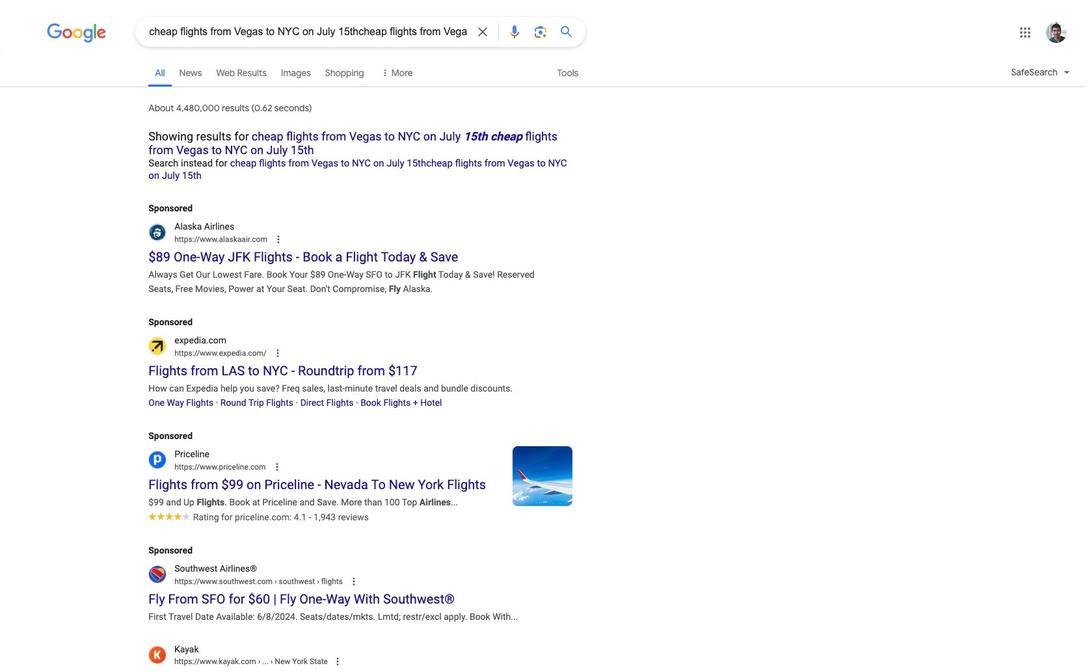 Task type: describe. For each thing, give the bounding box(es) containing it.
search by voice image
[[507, 24, 523, 40]]

google image
[[47, 23, 107, 43]]

rated 4.1 out of 5 image
[[149, 511, 191, 520]]



Task type: locate. For each thing, give the bounding box(es) containing it.
None text field
[[175, 235, 267, 244], [175, 463, 266, 472], [175, 577, 343, 586], [175, 656, 328, 668], [175, 235, 267, 244], [175, 463, 266, 472], [175, 577, 343, 586], [175, 656, 328, 668]]

Search text field
[[149, 25, 467, 41]]

None text field
[[175, 349, 267, 358], [257, 657, 328, 666], [175, 349, 267, 358], [257, 657, 328, 666]]

search by image image
[[533, 24, 549, 40]]

navigation
[[0, 57, 1086, 94]]

image from priceline.com image
[[513, 447, 573, 507]]

heading
[[149, 126, 573, 182]]

None search field
[[0, 16, 586, 47]]

ads region
[[149, 201, 573, 624]]



Task type: vqa. For each thing, say whether or not it's contained in the screenshot.
Search text box
yes



